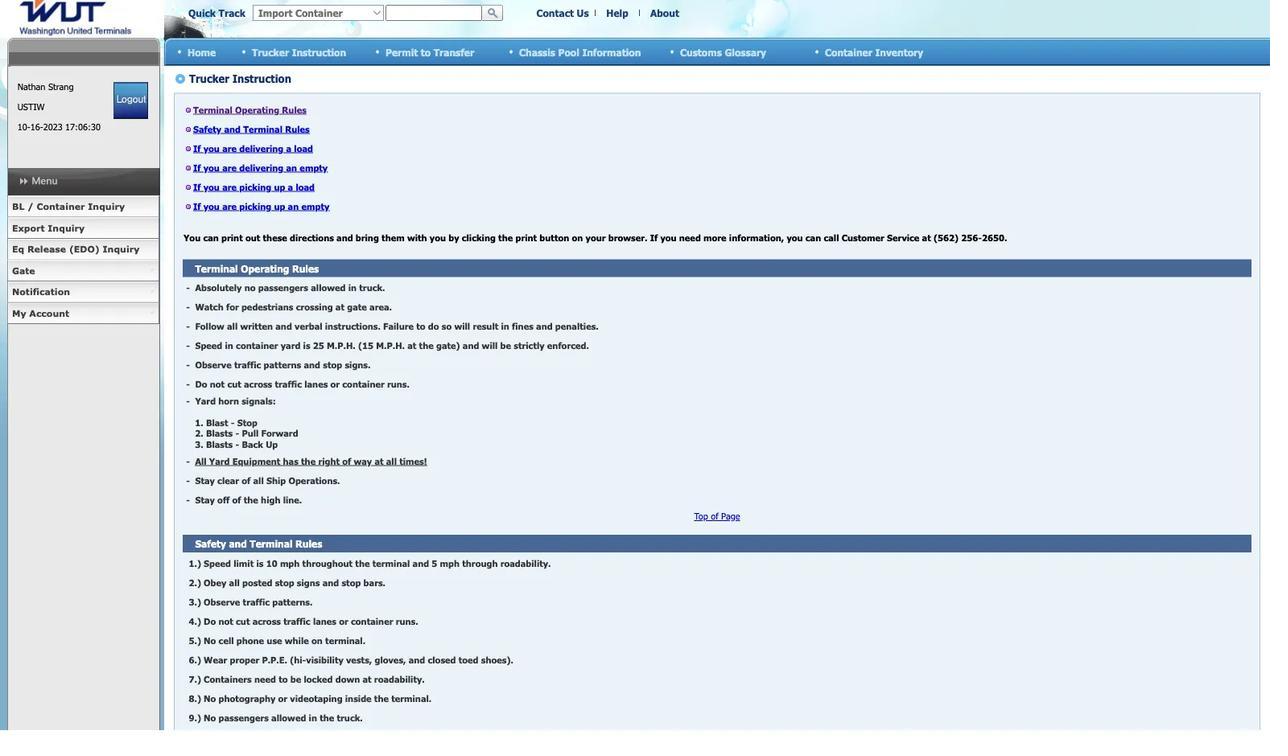 Task type: vqa. For each thing, say whether or not it's contained in the screenshot.
the Inquiry in the Export Inquiry LINK
no



Task type: describe. For each thing, give the bounding box(es) containing it.
inquiry for (edo)
[[103, 244, 140, 255]]

my account link
[[7, 303, 159, 324]]

nathan strang
[[17, 81, 74, 92]]

chassis pool information
[[519, 46, 641, 58]]

strang
[[48, 81, 74, 92]]

track
[[219, 7, 245, 19]]

(edo)
[[69, 244, 100, 255]]

about
[[650, 7, 679, 19]]

inquiry for container
[[88, 201, 125, 212]]

eq
[[12, 244, 24, 255]]

chassis
[[519, 46, 555, 58]]

permit
[[386, 46, 418, 58]]

bl / container inquiry
[[12, 201, 125, 212]]

my account
[[12, 308, 69, 319]]

contact us link
[[536, 7, 589, 19]]

permit to transfer
[[386, 46, 474, 58]]

10-
[[17, 122, 30, 132]]

quick
[[188, 7, 216, 19]]

export
[[12, 223, 45, 233]]

1 vertical spatial container
[[37, 201, 85, 212]]

help
[[606, 7, 628, 19]]

help link
[[606, 7, 628, 19]]

nathan
[[17, 81, 45, 92]]

container inventory
[[825, 46, 923, 58]]

trucker
[[252, 46, 289, 58]]

1 vertical spatial inquiry
[[48, 223, 85, 233]]

ustiw
[[17, 101, 45, 112]]

gate link
[[7, 260, 159, 282]]

notification link
[[7, 282, 159, 303]]

notification
[[12, 287, 70, 297]]

17:06:30
[[65, 122, 101, 132]]

/
[[27, 201, 34, 212]]

contact
[[536, 7, 574, 19]]

bl
[[12, 201, 24, 212]]

gate
[[12, 265, 35, 276]]

0 vertical spatial container
[[825, 46, 872, 58]]



Task type: locate. For each thing, give the bounding box(es) containing it.
0 vertical spatial inquiry
[[88, 201, 125, 212]]

about link
[[650, 7, 679, 19]]

trucker instruction
[[252, 46, 346, 58]]

login image
[[114, 82, 148, 119]]

0 horizontal spatial container
[[37, 201, 85, 212]]

customs
[[680, 46, 722, 58]]

eq release (edo) inquiry
[[12, 244, 140, 255]]

transfer
[[434, 46, 474, 58]]

pool
[[558, 46, 579, 58]]

to
[[421, 46, 431, 58]]

glossary
[[725, 46, 766, 58]]

export inquiry link
[[7, 218, 159, 239]]

inquiry down bl / container inquiry
[[48, 223, 85, 233]]

inquiry right "(edo)"
[[103, 244, 140, 255]]

None text field
[[386, 5, 482, 21]]

inventory
[[875, 46, 923, 58]]

release
[[27, 244, 66, 255]]

eq release (edo) inquiry link
[[7, 239, 159, 260]]

2023
[[43, 122, 63, 132]]

export inquiry
[[12, 223, 85, 233]]

container
[[825, 46, 872, 58], [37, 201, 85, 212]]

container up export inquiry
[[37, 201, 85, 212]]

customs glossary
[[680, 46, 766, 58]]

quick track
[[188, 7, 245, 19]]

16-
[[30, 122, 43, 132]]

10-16-2023 17:06:30
[[17, 122, 101, 132]]

us
[[577, 7, 589, 19]]

2 vertical spatial inquiry
[[103, 244, 140, 255]]

information
[[582, 46, 641, 58]]

bl / container inquiry link
[[7, 196, 159, 218]]

contact us
[[536, 7, 589, 19]]

my
[[12, 308, 26, 319]]

account
[[29, 308, 69, 319]]

home
[[188, 46, 216, 58]]

inquiry up export inquiry link
[[88, 201, 125, 212]]

instruction
[[292, 46, 346, 58]]

inquiry
[[88, 201, 125, 212], [48, 223, 85, 233], [103, 244, 140, 255]]

1 horizontal spatial container
[[825, 46, 872, 58]]

container left inventory
[[825, 46, 872, 58]]



